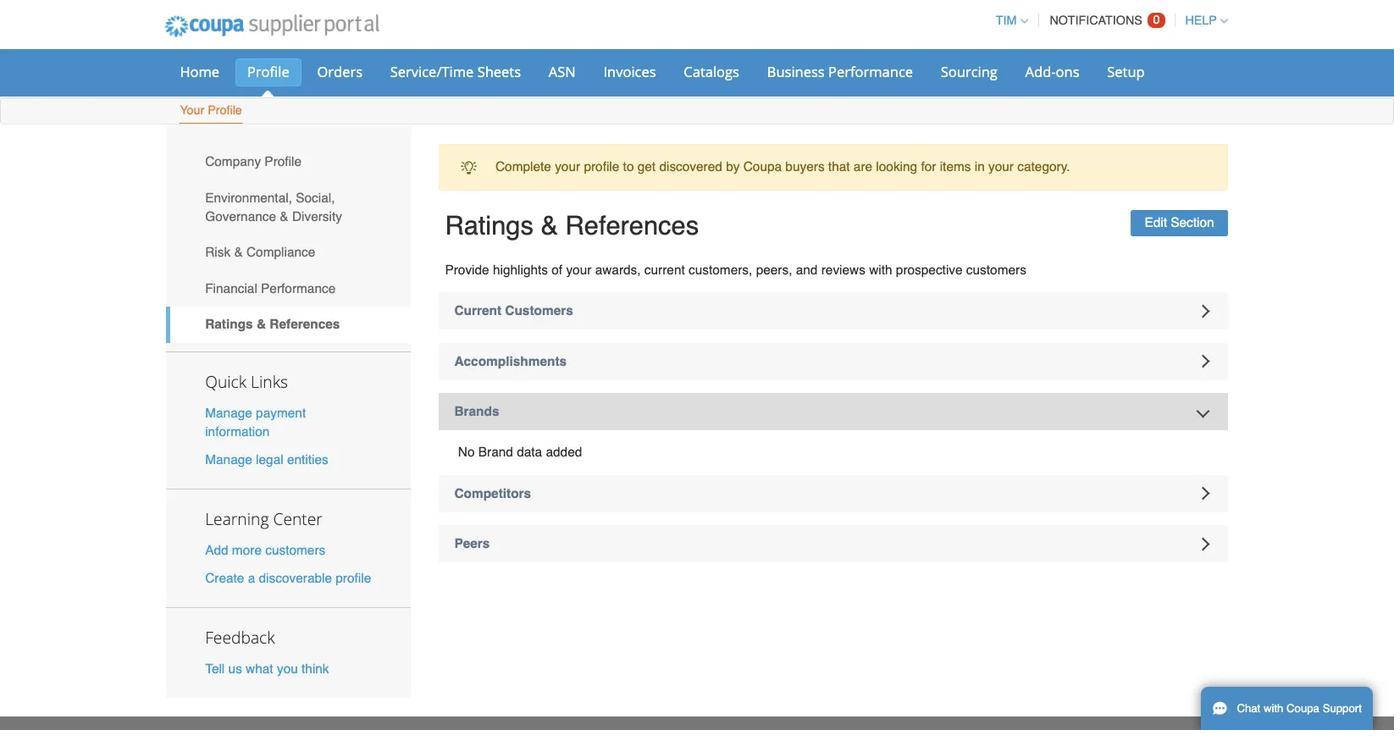 Task type: locate. For each thing, give the bounding box(es) containing it.
competitors heading
[[399, 432, 1116, 466]]

performance for financial performance
[[237, 255, 305, 269]]

edit section
[[1040, 195, 1104, 209]]

profile link
[[214, 53, 274, 78]]

references down financial performance link
[[245, 288, 309, 302]]

peers,
[[687, 239, 720, 252]]

references up 'awards,'
[[514, 191, 635, 219]]

0 vertical spatial profile
[[531, 145, 563, 159]]

2 manage from the top
[[186, 411, 229, 425]]

1 vertical spatial profile
[[305, 519, 337, 533]]

your right "of"
[[515, 239, 538, 252]]

0 horizontal spatial ratings
[[186, 288, 230, 302]]

0 horizontal spatial ratings & references
[[186, 288, 309, 302]]

sheets
[[434, 56, 474, 74]]

your
[[164, 94, 186, 106]]

service/time sheets link
[[344, 53, 484, 78]]

0 vertical spatial references
[[514, 191, 635, 219]]

reviews
[[747, 239, 787, 252]]

1 vertical spatial ratings
[[186, 288, 230, 302]]

0 vertical spatial performance
[[753, 56, 830, 74]]

& left the "diversity"
[[254, 190, 262, 204]]

0 vertical spatial ratings & references
[[405, 191, 635, 219]]

ratings & references up "of"
[[405, 191, 635, 219]]

that
[[753, 145, 773, 159]]

ratings up provide on the top of page
[[405, 191, 485, 219]]

1 vertical spatial manage
[[186, 411, 229, 425]]

manage payment information link
[[186, 369, 278, 400]]

& right risk
[[213, 223, 221, 237]]

what
[[223, 602, 248, 615]]

add-ons link
[[921, 53, 992, 78]]

asn link
[[488, 53, 534, 78]]

home link
[[153, 53, 210, 78]]

environmental,
[[186, 173, 266, 187]]

performance down 'risk & compliance' link
[[237, 255, 305, 269]]

catalogs link
[[611, 53, 683, 78]]

home
[[164, 56, 200, 74]]

diversity
[[266, 190, 311, 204]]

performance
[[753, 56, 830, 74], [237, 255, 305, 269]]

peers button
[[399, 477, 1116, 511]]

1 vertical spatial performance
[[237, 255, 305, 269]]

1 vertical spatial profile
[[189, 94, 220, 106]]

manage payment information
[[186, 369, 278, 400]]

manage up information
[[186, 369, 229, 383]]

manage inside manage payment information
[[186, 369, 229, 383]]

governance
[[186, 190, 251, 204]]

navigation
[[898, 3, 1116, 36]]

orders
[[288, 56, 330, 74]]

competitors
[[413, 442, 483, 456]]

edit
[[1040, 195, 1061, 209]]

provide highlights of your awards, current customers, peers, and reviews with prospective customers
[[405, 239, 933, 252]]

1 horizontal spatial profile
[[531, 145, 563, 159]]

tell us what you think
[[186, 602, 299, 615]]

navigation containing notifications 0
[[898, 3, 1116, 36]]

ratings & references
[[405, 191, 635, 219], [186, 288, 309, 302]]

environmental, social, governance & diversity link
[[151, 164, 373, 213]]

&
[[254, 190, 262, 204], [492, 191, 507, 219], [213, 223, 221, 237], [233, 288, 242, 302]]

manage
[[186, 369, 229, 383], [186, 411, 229, 425]]

& up "of"
[[492, 191, 507, 219]]

current customers heading
[[399, 266, 1116, 300]]

added
[[496, 404, 529, 418]]

learning center
[[186, 461, 293, 482]]

profile
[[225, 56, 263, 74], [189, 94, 220, 106]]

business
[[697, 56, 750, 74]]

ratings & references down financial performance
[[186, 288, 309, 302]]

0
[[1048, 12, 1054, 24]]

your profile
[[164, 94, 220, 106]]

your
[[504, 145, 527, 159], [899, 145, 922, 159], [515, 239, 538, 252]]

1 manage from the top
[[186, 369, 229, 383]]

customers,
[[626, 239, 684, 252]]

no brand data added
[[416, 404, 529, 418]]

create
[[186, 519, 222, 533]]

1 horizontal spatial ratings & references
[[405, 191, 635, 219]]

your profile link
[[163, 90, 221, 112]]

1 horizontal spatial ratings
[[405, 191, 485, 219]]

payment
[[233, 369, 278, 383]]

entities
[[261, 411, 299, 425]]

1 horizontal spatial performance
[[753, 56, 830, 74]]

discovered
[[599, 145, 657, 159]]

business performance
[[697, 56, 830, 74]]

1 horizontal spatial profile
[[225, 56, 263, 74]]

complete
[[450, 145, 501, 159]]

current
[[413, 276, 456, 290]]

complete your profile to get discovered by coupa buyers that are looking for items in your category. alert
[[399, 131, 1116, 173]]

profile right discoverable
[[305, 519, 337, 533]]

1 vertical spatial references
[[245, 288, 309, 302]]

references
[[514, 191, 635, 219], [245, 288, 309, 302]]

coupa supplier portal image
[[138, 3, 356, 45]]

profile down coupa supplier portal image
[[225, 56, 263, 74]]

ratings
[[405, 191, 485, 219], [186, 288, 230, 302]]

manage down information
[[186, 411, 229, 425]]

brands heading
[[399, 357, 1116, 391]]

0 vertical spatial ratings
[[405, 191, 485, 219]]

profile
[[531, 145, 563, 159], [305, 519, 337, 533]]

performance right business
[[753, 56, 830, 74]]

performance for business performance
[[753, 56, 830, 74]]

ratings & references link
[[151, 279, 373, 312]]

provide
[[405, 239, 445, 252]]

business performance link
[[686, 53, 841, 78]]

links
[[228, 336, 262, 357]]

legal
[[233, 411, 258, 425]]

ratings down financial
[[186, 288, 230, 302]]

0 horizontal spatial performance
[[237, 255, 305, 269]]

you
[[252, 602, 271, 615]]

0 vertical spatial manage
[[186, 369, 229, 383]]

1 vertical spatial ratings & references
[[186, 288, 309, 302]]

profile right your at the top
[[189, 94, 220, 106]]

invoices
[[549, 56, 596, 74]]

profile left the to
[[531, 145, 563, 159]]

financial
[[186, 255, 234, 269]]

sourcing link
[[844, 53, 918, 78]]

peers
[[413, 487, 445, 501]]

feedback
[[186, 569, 250, 590]]

0 horizontal spatial profile
[[305, 519, 337, 533]]

complete your profile to get discovered by coupa buyers that are looking for items in your category.
[[450, 145, 973, 159]]

highlights
[[448, 239, 498, 252]]

accomplishments button
[[399, 312, 1116, 345]]

service/time sheets
[[355, 56, 474, 74]]

0 horizontal spatial profile
[[189, 94, 220, 106]]

brand
[[435, 404, 466, 418]]

0 vertical spatial profile
[[225, 56, 263, 74]]



Task type: vqa. For each thing, say whether or not it's contained in the screenshot.
the top Manage
yes



Task type: describe. For each thing, give the bounding box(es) containing it.
current customers
[[413, 276, 521, 290]]

are
[[776, 145, 793, 159]]

no
[[416, 404, 432, 418]]

catalogs
[[622, 56, 672, 74]]

category.
[[925, 145, 973, 159]]

add-ons
[[932, 56, 981, 74]]

tell
[[186, 602, 204, 615]]

setup
[[1007, 56, 1041, 74]]

a
[[225, 519, 232, 533]]

peers heading
[[399, 477, 1116, 511]]

competitors button
[[399, 432, 1116, 466]]

create a discoverable profile link
[[186, 519, 337, 533]]

and
[[723, 239, 743, 252]]

get
[[580, 145, 596, 159]]

data
[[470, 404, 493, 418]]

of
[[501, 239, 511, 252]]

quick links
[[186, 336, 262, 357]]

compliance
[[224, 223, 287, 237]]

create a discoverable profile
[[186, 519, 337, 533]]

for
[[837, 145, 851, 159]]

buyers
[[714, 145, 750, 159]]

your right complete
[[504, 145, 527, 159]]

center
[[248, 461, 293, 482]]

section
[[1064, 195, 1104, 209]]

add-
[[932, 56, 960, 74]]

discoverable
[[235, 519, 302, 533]]

awards,
[[541, 239, 582, 252]]

current customers button
[[399, 266, 1116, 300]]

by
[[660, 145, 672, 159]]

manage legal entities link
[[186, 411, 299, 425]]

orders link
[[277, 53, 340, 78]]

customers
[[459, 276, 521, 290]]

1 horizontal spatial references
[[514, 191, 635, 219]]

social,
[[269, 173, 304, 187]]

asn
[[499, 56, 523, 74]]

risk & compliance link
[[151, 213, 373, 246]]

brands
[[413, 367, 454, 381]]

customers
[[878, 239, 933, 252]]

brands button
[[399, 357, 1116, 391]]

current
[[586, 239, 623, 252]]

manage for manage payment information
[[186, 369, 229, 383]]

items
[[854, 145, 883, 159]]

& down financial performance
[[233, 288, 242, 302]]

help
[[1077, 13, 1106, 25]]

coupa
[[676, 145, 711, 159]]

learning
[[186, 461, 244, 482]]

us
[[208, 602, 220, 615]]

setup link
[[996, 53, 1052, 78]]

notifications 0
[[954, 12, 1054, 25]]

edit section link
[[1028, 191, 1116, 215]]

in
[[886, 145, 895, 159]]

notifications
[[954, 13, 1038, 25]]

financial performance link
[[151, 246, 373, 279]]

think
[[274, 602, 299, 615]]

to
[[566, 145, 576, 159]]

accomplishments heading
[[399, 312, 1116, 345]]

ons
[[960, 56, 981, 74]]

& inside 'environmental, social, governance & diversity'
[[254, 190, 262, 204]]

profile inside alert
[[531, 145, 563, 159]]

ratings & references inside ratings & references link
[[186, 288, 309, 302]]

0 horizontal spatial references
[[245, 288, 309, 302]]

your right in
[[899, 145, 922, 159]]

manage legal entities
[[186, 411, 299, 425]]

environmental, social, governance & diversity
[[186, 173, 311, 204]]

risk & compliance
[[186, 223, 287, 237]]

financial performance
[[186, 255, 305, 269]]

help link
[[1070, 13, 1116, 25]]

service/time
[[355, 56, 431, 74]]

manage for manage legal entities
[[186, 411, 229, 425]]

quick
[[186, 336, 224, 357]]

with
[[790, 239, 811, 252]]

accomplishments
[[413, 322, 515, 335]]

information
[[186, 386, 245, 400]]

sourcing
[[855, 56, 907, 74]]

risk
[[186, 223, 210, 237]]



